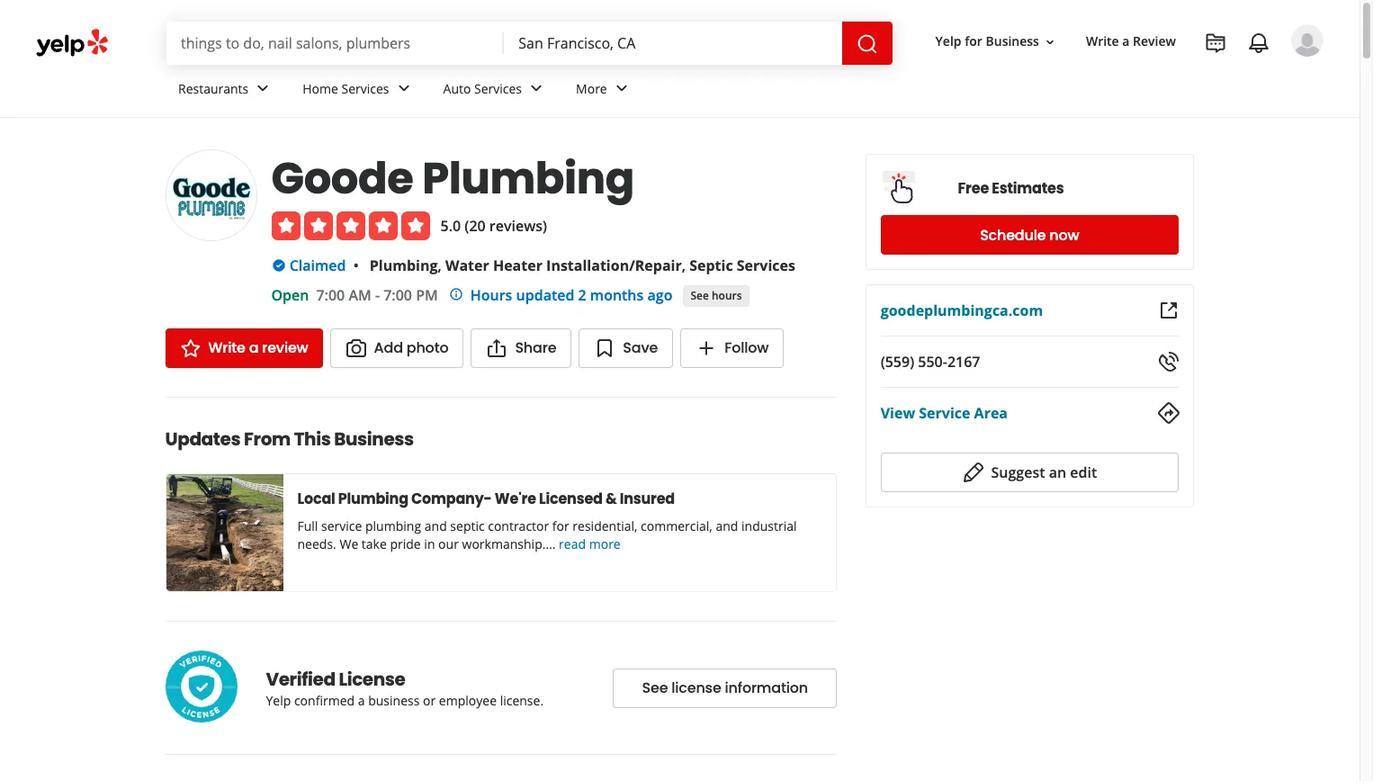 Task type: vqa. For each thing, say whether or not it's contained in the screenshot.
Arcadia to the left
no



Task type: locate. For each thing, give the bounding box(es) containing it.
a left review
[[1123, 33, 1130, 50]]

yelp inside verified license yelp confirmed a business or employee license.
[[266, 692, 291, 709]]

0 horizontal spatial and
[[425, 518, 447, 535]]

updated
[[516, 285, 575, 305]]

view service area link
[[881, 403, 1009, 423]]

16 claim filled v2 image
[[271, 258, 286, 273]]

a for review
[[1123, 33, 1130, 50]]

for left the 16 chevron down v2 icon
[[965, 33, 983, 50]]

write
[[1086, 33, 1120, 50], [208, 338, 245, 358]]

restaurants link
[[164, 65, 288, 117]]

review
[[1133, 33, 1177, 50]]

services left 24 chevron down v2 image
[[474, 80, 522, 97]]

3 24 chevron down v2 image from the left
[[611, 78, 633, 99]]

0 horizontal spatial none field
[[181, 33, 490, 53]]

1 horizontal spatial services
[[474, 80, 522, 97]]

1 horizontal spatial write
[[1086, 33, 1120, 50]]

1 none field from the left
[[181, 33, 490, 53]]

24 directions v2 image
[[1158, 402, 1180, 424]]

1 horizontal spatial and
[[716, 518, 738, 535]]

add photo
[[374, 338, 449, 358]]

1 vertical spatial write
[[208, 338, 245, 358]]

see license information button
[[613, 668, 837, 708]]

Find text field
[[181, 33, 490, 53]]

1 horizontal spatial business
[[986, 33, 1040, 50]]

1 vertical spatial a
[[249, 338, 259, 358]]

area
[[975, 403, 1009, 423]]

add photo link
[[330, 329, 464, 368]]

water heater installation/repair link
[[446, 256, 682, 275]]

we
[[340, 536, 358, 553]]

user actions element
[[921, 23, 1349, 133]]

24 chevron down v2 image right restaurants
[[252, 78, 274, 99]]

write left review
[[1086, 33, 1120, 50]]

installation/repair
[[546, 256, 682, 275]]

a left business
[[358, 692, 365, 709]]

1 vertical spatial yelp
[[266, 692, 291, 709]]

7:00 left am
[[316, 285, 345, 305]]

goodeplumbingca.com
[[881, 301, 1044, 320]]

24 chevron down v2 image right more
[[611, 78, 633, 99]]

1 vertical spatial see
[[642, 678, 668, 699]]

a inside verified license yelp confirmed a business or employee license.
[[358, 692, 365, 709]]

2 horizontal spatial 24 chevron down v2 image
[[611, 78, 633, 99]]

an
[[1050, 463, 1067, 482]]

in
[[424, 536, 435, 553]]

1 horizontal spatial for
[[965, 33, 983, 50]]

save
[[623, 338, 658, 358]]

needs.
[[298, 536, 336, 553]]

and left industrial
[[716, 518, 738, 535]]

0 horizontal spatial ,
[[438, 256, 442, 275]]

search image
[[857, 33, 878, 55]]

write inside user actions element
[[1086, 33, 1120, 50]]

None search field
[[167, 22, 896, 65]]

information
[[725, 678, 808, 699]]

1 horizontal spatial ,
[[682, 256, 686, 275]]

plumbing up 'plumbing'
[[338, 489, 409, 510]]

goode plumbing
[[271, 149, 635, 209]]

suggest
[[992, 463, 1046, 482]]

view
[[881, 403, 916, 423]]

free estimates
[[959, 178, 1065, 198]]

pride
[[390, 536, 421, 553]]

1 horizontal spatial yelp
[[936, 33, 962, 50]]

services right home
[[342, 80, 389, 97]]

24 external link v2 image
[[1158, 300, 1180, 321]]

1 vertical spatial business
[[334, 427, 414, 452]]

None field
[[181, 33, 490, 53], [519, 33, 828, 53]]

suggest an edit
[[992, 463, 1098, 482]]

for inside yelp for business button
[[965, 33, 983, 50]]

home services
[[303, 80, 389, 97]]

none field find
[[181, 33, 490, 53]]

and up in
[[425, 518, 447, 535]]

0 vertical spatial plumbing
[[422, 149, 635, 209]]

see left hours
[[691, 288, 709, 303]]

yelp right search image
[[936, 33, 962, 50]]

see left license
[[642, 678, 668, 699]]

notifications image
[[1249, 32, 1270, 54]]

or
[[423, 692, 436, 709]]

0 vertical spatial a
[[1123, 33, 1130, 50]]

updates from this business element
[[136, 397, 837, 592]]

portfolio from the business element
[[165, 754, 837, 781]]

services
[[342, 80, 389, 97], [474, 80, 522, 97], [737, 256, 796, 275]]

local
[[298, 489, 335, 510]]

24 chevron down v2 image inside more link
[[611, 78, 633, 99]]

2 horizontal spatial a
[[1123, 33, 1130, 50]]

goodeplumbingca.com link
[[881, 301, 1044, 320]]

none field up more link at left
[[519, 33, 828, 53]]

for
[[965, 33, 983, 50], [553, 518, 570, 535]]

yelp left "confirmed"
[[266, 692, 291, 709]]

water
[[446, 256, 489, 275]]

24 chevron down v2 image left 'auto' in the left of the page
[[393, 78, 415, 99]]

write a review
[[208, 338, 308, 358]]

share
[[515, 338, 557, 358]]

0 vertical spatial see
[[691, 288, 709, 303]]

0 vertical spatial for
[[965, 33, 983, 50]]

business logo image
[[165, 149, 257, 241]]

restaurants
[[178, 80, 249, 97]]

full
[[298, 518, 318, 535]]

plumbing up reviews)
[[422, 149, 635, 209]]

24 chevron down v2 image inside the home services link
[[393, 78, 415, 99]]

7:00 right - at the left of the page
[[384, 285, 412, 305]]

0 vertical spatial write
[[1086, 33, 1120, 50]]

0 horizontal spatial for
[[553, 518, 570, 535]]

0 horizontal spatial 24 chevron down v2 image
[[252, 78, 274, 99]]

, left septic
[[682, 256, 686, 275]]

see hours link
[[684, 285, 749, 307]]

schedule now button
[[881, 215, 1180, 255]]

1 24 chevron down v2 image from the left
[[252, 78, 274, 99]]

0 horizontal spatial yelp
[[266, 692, 291, 709]]

7:00
[[316, 285, 345, 305], [384, 285, 412, 305]]

2 , from the left
[[682, 256, 686, 275]]

0 horizontal spatial see
[[642, 678, 668, 699]]

24 save outline v2 image
[[594, 338, 616, 359]]

reviews)
[[490, 216, 547, 236]]

estimates
[[993, 178, 1065, 198]]

24 add v2 image
[[696, 338, 718, 359]]

a left the review
[[249, 338, 259, 358]]

plumbing up pm
[[370, 256, 438, 275]]

1 vertical spatial plumbing
[[370, 256, 438, 275]]

business inside updates from this business element
[[334, 427, 414, 452]]

follow button
[[681, 329, 784, 368]]

photo
[[407, 338, 449, 358]]

(20 reviews) link
[[465, 216, 547, 236]]

see hours
[[691, 288, 742, 303]]

0 vertical spatial business
[[986, 33, 1040, 50]]

1 7:00 from the left
[[316, 285, 345, 305]]

business left the 16 chevron down v2 icon
[[986, 33, 1040, 50]]

5 star rating image
[[271, 212, 430, 240]]

save button
[[579, 329, 673, 368]]

review
[[262, 338, 308, 358]]

write right 24 star v2 image
[[208, 338, 245, 358]]

(559)
[[881, 352, 915, 372]]

0 horizontal spatial 7:00
[[316, 285, 345, 305]]

info alert
[[449, 284, 673, 306]]

hours
[[712, 288, 742, 303]]

verified
[[266, 667, 335, 692]]

&
[[606, 489, 617, 510]]

read more
[[559, 536, 621, 553]]

24 phone v2 image
[[1158, 351, 1180, 373]]

septic
[[690, 256, 733, 275]]

business right this
[[334, 427, 414, 452]]

plumbing inside updates from this business element
[[338, 489, 409, 510]]

license
[[672, 678, 722, 699]]

for up the read
[[553, 518, 570, 535]]

1 horizontal spatial 7:00
[[384, 285, 412, 305]]

plumbing , water heater installation/repair , septic services
[[370, 256, 796, 275]]

residential,
[[573, 518, 638, 535]]

2
[[578, 285, 587, 305]]

0 vertical spatial yelp
[[936, 33, 962, 50]]

a
[[1123, 33, 1130, 50], [249, 338, 259, 358], [358, 692, 365, 709]]

business
[[368, 692, 420, 709]]

0 horizontal spatial services
[[342, 80, 389, 97]]

2 24 chevron down v2 image from the left
[[393, 78, 415, 99]]

septic services link
[[690, 256, 796, 275]]

, left water
[[438, 256, 442, 275]]

local plumbing company- we're licensed & insured
[[298, 489, 675, 510]]

24 chevron down v2 image inside the restaurants link
[[252, 78, 274, 99]]

services up hours
[[737, 256, 796, 275]]

0 horizontal spatial a
[[249, 338, 259, 358]]

1 vertical spatial for
[[553, 518, 570, 535]]

1 horizontal spatial see
[[691, 288, 709, 303]]

months
[[590, 285, 644, 305]]

yelp
[[936, 33, 962, 50], [266, 692, 291, 709]]

a for review
[[249, 338, 259, 358]]

2 none field from the left
[[519, 33, 828, 53]]

2167
[[948, 352, 981, 372]]

0 horizontal spatial business
[[334, 427, 414, 452]]

1 horizontal spatial a
[[358, 692, 365, 709]]

view service area
[[881, 403, 1009, 423]]

write a review link
[[1079, 26, 1184, 58]]

0 horizontal spatial write
[[208, 338, 245, 358]]

insured
[[620, 489, 675, 510]]

see inside button
[[642, 678, 668, 699]]

1 horizontal spatial none field
[[519, 33, 828, 53]]

Near text field
[[519, 33, 828, 53]]

see for see license information
[[642, 678, 668, 699]]

1 horizontal spatial 24 chevron down v2 image
[[393, 78, 415, 99]]

yelp for business button
[[929, 26, 1065, 58]]

business
[[986, 33, 1040, 50], [334, 427, 414, 452]]

none field up home services
[[181, 33, 490, 53]]

2 vertical spatial a
[[358, 692, 365, 709]]

24 chevron down v2 image
[[252, 78, 274, 99], [393, 78, 415, 99], [611, 78, 633, 99]]

see for see hours
[[691, 288, 709, 303]]

2 vertical spatial plumbing
[[338, 489, 409, 510]]

pm
[[416, 285, 438, 305]]

more
[[576, 80, 607, 97]]



Task type: describe. For each thing, give the bounding box(es) containing it.
auto services
[[443, 80, 522, 97]]

am
[[349, 285, 372, 305]]

schedule now
[[981, 225, 1080, 245]]

2 7:00 from the left
[[384, 285, 412, 305]]

suggest an edit button
[[881, 453, 1180, 492]]

goode
[[271, 149, 414, 209]]

plumbing
[[365, 518, 421, 535]]

16 info v2 image
[[449, 287, 463, 302]]

license
[[339, 667, 406, 692]]

full service plumbing and septic contractor for residential, commercial, and industrial needs. we take pride in our workmanship.…
[[298, 518, 797, 553]]

24 star v2 image
[[180, 338, 201, 359]]

24 chevron down v2 image for restaurants
[[252, 78, 274, 99]]

we're
[[495, 489, 536, 510]]

ago
[[648, 285, 673, 305]]

company-
[[411, 489, 492, 510]]

1 , from the left
[[438, 256, 442, 275]]

edit
[[1071, 463, 1098, 482]]

24 pencil v2 image
[[963, 462, 985, 483]]

free
[[959, 178, 990, 198]]

share button
[[471, 329, 572, 368]]

service
[[920, 403, 971, 423]]

local plumbing company- we're licensed & insured image
[[166, 474, 283, 591]]

from
[[244, 427, 291, 452]]

write for write a review
[[208, 338, 245, 358]]

commercial,
[[641, 518, 713, 535]]

claimed
[[290, 256, 346, 275]]

nolan p. image
[[1292, 24, 1324, 57]]

industrial
[[742, 518, 797, 535]]

yelp for business
[[936, 33, 1040, 50]]

(20
[[465, 216, 486, 236]]

services for home services
[[342, 80, 389, 97]]

services for auto services
[[474, 80, 522, 97]]

write for write a review
[[1086, 33, 1120, 50]]

plumbing for local
[[338, 489, 409, 510]]

projects image
[[1205, 32, 1227, 54]]

none field near
[[519, 33, 828, 53]]

open
[[271, 285, 309, 305]]

updates
[[165, 427, 240, 452]]

(559) 550-2167
[[881, 352, 981, 372]]

septic
[[450, 518, 485, 535]]

read
[[559, 536, 586, 553]]

5.0
[[441, 216, 461, 236]]

home
[[303, 80, 338, 97]]

24 camera v2 image
[[345, 338, 367, 359]]

more link
[[562, 65, 647, 117]]

license.
[[500, 692, 544, 709]]

business inside yelp for business button
[[986, 33, 1040, 50]]

24 chevron down v2 image
[[526, 78, 547, 99]]

see license information
[[642, 678, 808, 699]]

yelp inside button
[[936, 33, 962, 50]]

for inside full service plumbing and septic contractor for residential, commercial, and industrial needs. we take pride in our workmanship.…
[[553, 518, 570, 535]]

follow
[[725, 338, 769, 358]]

-
[[375, 285, 380, 305]]

more
[[589, 536, 621, 553]]

5.0 (20 reviews)
[[441, 216, 547, 236]]

schedule
[[981, 225, 1047, 245]]

auto
[[443, 80, 471, 97]]

now
[[1050, 225, 1080, 245]]

workmanship.…
[[462, 536, 556, 553]]

24 share v2 image
[[486, 338, 508, 359]]

open 7:00 am - 7:00 pm
[[271, 285, 438, 305]]

2 and from the left
[[716, 518, 738, 535]]

hours updated 2 months ago
[[471, 285, 673, 305]]

verified license yelp confirmed a business or employee license.
[[266, 667, 544, 709]]

employee
[[439, 692, 497, 709]]

take
[[362, 536, 387, 553]]

this
[[294, 427, 331, 452]]

licensed
[[539, 489, 603, 510]]

16 chevron down v2 image
[[1043, 35, 1058, 49]]

write a review
[[1086, 33, 1177, 50]]

plumbing for goode
[[422, 149, 635, 209]]

plumbing link
[[370, 256, 438, 275]]

add
[[374, 338, 403, 358]]

write a review link
[[165, 329, 323, 368]]

business categories element
[[164, 65, 1324, 117]]

24 chevron down v2 image for more
[[611, 78, 633, 99]]

1 and from the left
[[425, 518, 447, 535]]

heater
[[493, 256, 543, 275]]

24 chevron down v2 image for home services
[[393, 78, 415, 99]]

2 horizontal spatial services
[[737, 256, 796, 275]]

updates from this business
[[165, 427, 414, 452]]



